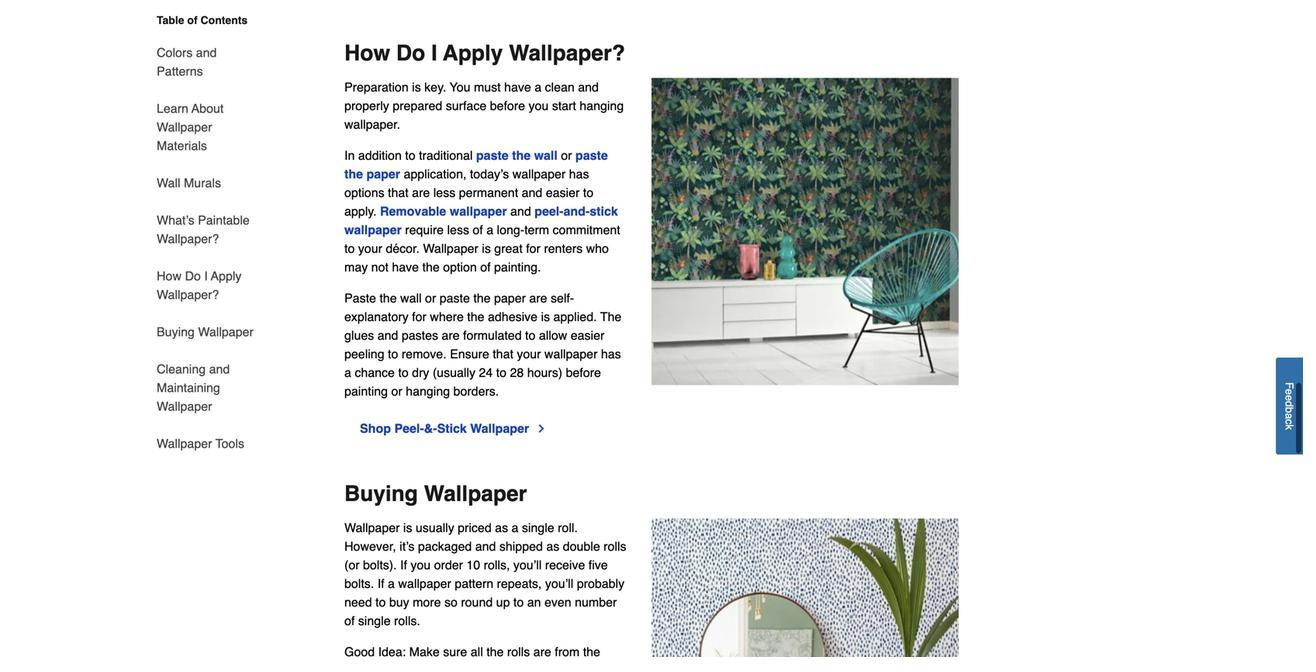 Task type: describe. For each thing, give the bounding box(es) containing it.
options
[[345, 186, 385, 200]]

round
[[461, 595, 493, 610]]

term
[[525, 223, 550, 237]]

of inside wallpaper is usually priced as a single roll. however, it's packaged and shipped as double rolls (or bolts). if you order 10 rolls, you'll receive five bolts. if a wallpaper pattern repeats, you'll probably need to buy more so round up to an even number of single rolls.
[[345, 614, 355, 628]]

repeats,
[[497, 577, 542, 591]]

2 vertical spatial or
[[392, 384, 403, 399]]

1 horizontal spatial as
[[547, 539, 560, 554]]

that inside paste the wall or paste the paper are self- explanatory for where the adhesive is applied. the glues and pastes are formulated to allow easier peeling to remove. ensure that your wallpaper has a chance to dry (usually 24 to 28 hours) before painting or hanging borders.
[[493, 347, 514, 361]]

cleaning
[[157, 362, 206, 376]]

paste the wall or paste the paper are self- explanatory for where the adhesive is applied. the glues and pastes are formulated to allow easier peeling to remove. ensure that your wallpaper has a chance to dry (usually 24 to 28 hours) before painting or hanging borders.
[[345, 291, 622, 399]]

application,
[[404, 167, 467, 181]]

glues
[[345, 328, 374, 343]]

to inside 'require less of a long-term commitment to your décor. wallpaper is great for renters who may not have the option of painting.'
[[345, 241, 355, 256]]

rolls,
[[484, 558, 510, 572]]

hours)
[[528, 366, 563, 380]]

renters
[[544, 241, 583, 256]]

to up chance in the left of the page
[[388, 347, 398, 361]]

more
[[413, 595, 441, 610]]

learn about wallpaper materials
[[157, 101, 224, 153]]

wallpaper inside peel-and-stick wallpaper
[[345, 223, 402, 237]]

wallpaper inside buying wallpaper link
[[198, 325, 254, 339]]

f e e d b a c k button
[[1277, 358, 1304, 455]]

1 horizontal spatial or
[[425, 291, 436, 305]]

traditional
[[419, 148, 473, 163]]

however,
[[345, 539, 396, 554]]

before inside paste the wall or paste the paper are self- explanatory for where the adhesive is applied. the glues and pastes are formulated to allow easier peeling to remove. ensure that your wallpaper has a chance to dry (usually 24 to 28 hours) before painting or hanging borders.
[[566, 366, 601, 380]]

less inside application, today's wallpaper has options that are less permanent and easier to apply.
[[434, 186, 456, 200]]

1 horizontal spatial how do i apply wallpaper?
[[345, 41, 626, 66]]

roll.
[[558, 521, 578, 535]]

wallpaper inside wallpaper is usually priced as a single roll. however, it's packaged and shipped as double rolls (or bolts). if you order 10 rolls, you'll receive five bolts. if a wallpaper pattern repeats, you'll probably need to buy more so round up to an even number of single rolls.
[[398, 577, 452, 591]]

are inside application, today's wallpaper has options that are less permanent and easier to apply.
[[412, 186, 430, 200]]

buying wallpaper inside table of contents element
[[157, 325, 254, 339]]

who
[[586, 241, 609, 256]]

priced
[[458, 521, 492, 535]]

to left allow
[[525, 328, 536, 343]]

shop peel-&-stick wallpaper link
[[360, 420, 548, 438]]

peel-and-stick wallpaper
[[345, 204, 618, 237]]

is inside wallpaper is usually priced as a single roll. however, it's packaged and shipped as double rolls (or bolts). if you order 10 rolls, you'll receive five bolts. if a wallpaper pattern repeats, you'll probably need to buy more so round up to an even number of single rolls.
[[403, 521, 412, 535]]

colors and patterns link
[[157, 34, 255, 90]]

prepared
[[393, 99, 443, 113]]

the up explanatory at the left top of the page
[[380, 291, 397, 305]]

paper inside paste the paper
[[367, 167, 400, 181]]

wallpaper tools
[[157, 437, 244, 451]]

materials
[[157, 139, 207, 153]]

your inside 'require less of a long-term commitment to your décor. wallpaper is great for renters who may not have the option of painting.'
[[358, 241, 383, 256]]

pattern
[[455, 577, 494, 591]]

rolls.
[[394, 614, 421, 628]]

up
[[496, 595, 510, 610]]

wallpaper inside learn about wallpaper materials
[[157, 120, 212, 134]]

table
[[157, 14, 184, 26]]

do inside table of contents element
[[185, 269, 201, 283]]

colors
[[157, 45, 193, 60]]

you
[[450, 80, 471, 94]]

today's
[[470, 167, 509, 181]]

wallpaper.
[[345, 117, 401, 132]]

and inside paste the wall or paste the paper are self- explanatory for where the adhesive is applied. the glues and pastes are formulated to allow easier peeling to remove. ensure that your wallpaper has a chance to dry (usually 24 to 28 hours) before painting or hanging borders.
[[378, 328, 398, 343]]

you inside "preparation is key. you must have a clean and properly prepared surface before you start hanging wallpaper."
[[529, 99, 549, 113]]

and up long-
[[511, 204, 531, 219]]

an entryway with blue-dotted wallpaper, a wooden credenza, a round mirror and a potted plant. image
[[652, 519, 959, 657]]

0 vertical spatial as
[[495, 521, 508, 535]]

2 e from the top
[[1284, 395, 1296, 401]]

wallpaper inside paste the wall or paste the paper are self- explanatory for where the adhesive is applied. the glues and pastes are formulated to allow easier peeling to remove. ensure that your wallpaper has a chance to dry (usually 24 to 28 hours) before painting or hanging borders.
[[545, 347, 598, 361]]

a inside 'require less of a long-term commitment to your décor. wallpaper is great for renters who may not have the option of painting.'
[[487, 223, 494, 237]]

surface
[[446, 99, 487, 113]]

for inside paste the wall or paste the paper are self- explanatory for where the adhesive is applied. the glues and pastes are formulated to allow easier peeling to remove. ensure that your wallpaper has a chance to dry (usually 24 to 28 hours) before painting or hanging borders.
[[412, 310, 427, 324]]

an
[[528, 595, 541, 610]]

probably
[[577, 577, 625, 591]]

chevron right image
[[536, 423, 548, 435]]

how inside table of contents element
[[157, 269, 182, 283]]

10
[[467, 558, 481, 572]]

b
[[1284, 407, 1296, 413]]

contents
[[201, 14, 248, 26]]

to right addition
[[405, 148, 416, 163]]

to left buy
[[376, 595, 386, 610]]

rolls
[[604, 539, 627, 554]]

of down removable wallpaper and
[[473, 223, 483, 237]]

usually
[[416, 521, 455, 535]]

clean
[[545, 80, 575, 94]]

allow
[[539, 328, 568, 343]]

peeling
[[345, 347, 385, 361]]

colors and patterns
[[157, 45, 217, 78]]

to inside application, today's wallpaper has options that are less permanent and easier to apply.
[[583, 186, 594, 200]]

a inside button
[[1284, 413, 1296, 419]]

applied.
[[554, 310, 597, 324]]

peel-
[[535, 204, 564, 219]]

removable wallpaper and
[[380, 204, 535, 219]]

the up 'permanent'
[[512, 148, 531, 163]]

2 horizontal spatial or
[[561, 148, 572, 163]]

and inside colors and patterns
[[196, 45, 217, 60]]

bolts.
[[345, 577, 374, 591]]

option
[[443, 260, 477, 274]]

wallpaper inside application, today's wallpaper has options that are less permanent and easier to apply.
[[513, 167, 566, 181]]

f e e d b a c k
[[1284, 383, 1296, 430]]

and-
[[564, 204, 590, 219]]

where
[[430, 310, 464, 324]]

dry
[[412, 366, 429, 380]]

wallpaper inside wallpaper tools "link"
[[157, 437, 212, 451]]

about
[[192, 101, 224, 116]]

have inside "preparation is key. you must have a clean and properly prepared surface before you start hanging wallpaper."
[[505, 80, 531, 94]]

peel-
[[395, 421, 424, 436]]

remove.
[[402, 347, 447, 361]]

is inside 'require less of a long-term commitment to your décor. wallpaper is great for renters who may not have the option of painting.'
[[482, 241, 491, 256]]

and inside "preparation is key. you must have a clean and properly prepared surface before you start hanging wallpaper."
[[578, 80, 599, 94]]

of right option
[[481, 260, 491, 274]]

k
[[1284, 425, 1296, 430]]

0 horizontal spatial single
[[358, 614, 391, 628]]

paste for wall
[[476, 148, 509, 163]]

what's paintable wallpaper? link
[[157, 202, 255, 258]]

permanent
[[459, 186, 519, 200]]

require
[[405, 223, 444, 237]]

is inside paste the wall or paste the paper are self- explanatory for where the adhesive is applied. the glues and pastes are formulated to allow easier peeling to remove. ensure that your wallpaper has a chance to dry (usually 24 to 28 hours) before painting or hanging borders.
[[541, 310, 550, 324]]

a living room with green tropical wallpaper, a white credenza and a green chair. image
[[652, 78, 959, 385]]

buying wallpaper link
[[157, 314, 254, 351]]

paste the wall link
[[476, 148, 558, 163]]

d
[[1284, 401, 1296, 407]]

a inside paste the wall or paste the paper are self- explanatory for where the adhesive is applied. the glues and pastes are formulated to allow easier peeling to remove. ensure that your wallpaper has a chance to dry (usually 24 to 28 hours) before painting or hanging borders.
[[345, 366, 351, 380]]

it's
[[400, 539, 415, 554]]

shop peel-&-stick wallpaper
[[360, 421, 529, 436]]

i inside table of contents element
[[204, 269, 208, 283]]

order
[[434, 558, 463, 572]]

murals
[[184, 176, 221, 190]]

stick
[[590, 204, 618, 219]]

long-
[[497, 223, 525, 237]]

of right table
[[187, 14, 198, 26]]

removable
[[380, 204, 447, 219]]

peel-and-stick wallpaper link
[[345, 204, 618, 237]]

wall inside paste the wall or paste the paper are self- explanatory for where the adhesive is applied. the glues and pastes are formulated to allow easier peeling to remove. ensure that your wallpaper has a chance to dry (usually 24 to 28 hours) before painting or hanging borders.
[[401, 291, 422, 305]]

cleaning and maintaining wallpaper
[[157, 362, 230, 414]]

ensure
[[450, 347, 490, 361]]

start
[[552, 99, 577, 113]]



Task type: locate. For each thing, give the bounding box(es) containing it.
self-
[[551, 291, 574, 305]]

1 horizontal spatial has
[[601, 347, 621, 361]]

you inside wallpaper is usually priced as a single roll. however, it's packaged and shipped as double rolls (or bolts). if you order 10 rolls, you'll receive five bolts. if a wallpaper pattern repeats, you'll probably need to buy more so round up to an even number of single rolls.
[[411, 558, 431, 572]]

single down the need
[[358, 614, 391, 628]]

0 vertical spatial paper
[[367, 167, 400, 181]]

0 vertical spatial before
[[490, 99, 525, 113]]

for up pastes
[[412, 310, 427, 324]]

you left start
[[529, 99, 549, 113]]

0 horizontal spatial buying
[[157, 325, 195, 339]]

have right 'must'
[[505, 80, 531, 94]]

wallpaper is usually priced as a single roll. however, it's packaged and shipped as double rolls (or bolts). if you order 10 rolls, you'll receive five bolts. if a wallpaper pattern repeats, you'll probably need to buy more so round up to an even number of single rolls.
[[345, 521, 627, 628]]

easier down applied.
[[571, 328, 605, 343]]

2 horizontal spatial paste
[[576, 148, 608, 163]]

0 horizontal spatial how
[[157, 269, 182, 283]]

easier up the peel-
[[546, 186, 580, 200]]

what's
[[157, 213, 195, 227]]

1 horizontal spatial that
[[493, 347, 514, 361]]

a up buy
[[388, 577, 395, 591]]

pastes
[[402, 328, 438, 343]]

0 horizontal spatial for
[[412, 310, 427, 324]]

painting
[[345, 384, 388, 399]]

0 vertical spatial that
[[388, 186, 409, 200]]

single up shipped
[[522, 521, 555, 535]]

1 horizontal spatial if
[[400, 558, 407, 572]]

1 horizontal spatial paste
[[476, 148, 509, 163]]

0 vertical spatial how do i apply wallpaper?
[[345, 41, 626, 66]]

before down 'must'
[[490, 99, 525, 113]]

bolts).
[[363, 558, 397, 572]]

has up and-
[[569, 167, 589, 181]]

wallpaper? inside the what's paintable wallpaper?
[[157, 232, 219, 246]]

0 vertical spatial your
[[358, 241, 383, 256]]

so
[[445, 595, 458, 610]]

less up removable wallpaper link
[[434, 186, 456, 200]]

borders.
[[454, 384, 499, 399]]

wallpaper
[[157, 120, 212, 134], [423, 241, 479, 256], [198, 325, 254, 339], [157, 399, 212, 414], [471, 421, 529, 436], [157, 437, 212, 451], [424, 482, 527, 506], [345, 521, 400, 535]]

1 vertical spatial paper
[[494, 291, 526, 305]]

if
[[400, 558, 407, 572], [378, 577, 385, 591]]

and inside wallpaper is usually priced as a single roll. however, it's packaged and shipped as double rolls (or bolts). if you order 10 rolls, you'll receive five bolts. if a wallpaper pattern repeats, you'll probably need to buy more so round up to an even number of single rolls.
[[476, 539, 496, 554]]

0 horizontal spatial has
[[569, 167, 589, 181]]

1 horizontal spatial hanging
[[580, 99, 624, 113]]

chance
[[355, 366, 395, 380]]

wallpaper down apply.
[[345, 223, 402, 237]]

before
[[490, 99, 525, 113], [566, 366, 601, 380]]

1 vertical spatial you
[[411, 558, 431, 572]]

do up key.
[[396, 41, 425, 66]]

paste down start
[[576, 148, 608, 163]]

less inside 'require less of a long-term commitment to your décor. wallpaper is great for renters who may not have the option of painting.'
[[447, 223, 470, 237]]

1 vertical spatial buying wallpaper
[[345, 482, 527, 506]]

cleaning and maintaining wallpaper link
[[157, 351, 255, 425]]

0 horizontal spatial or
[[392, 384, 403, 399]]

1 horizontal spatial are
[[442, 328, 460, 343]]

0 vertical spatial easier
[[546, 186, 580, 200]]

0 vertical spatial has
[[569, 167, 589, 181]]

has down the
[[601, 347, 621, 361]]

0 vertical spatial less
[[434, 186, 456, 200]]

preparation is key. you must have a clean and properly prepared surface before you start hanging wallpaper.
[[345, 80, 624, 132]]

a
[[535, 80, 542, 94], [487, 223, 494, 237], [345, 366, 351, 380], [1284, 413, 1296, 419], [512, 521, 519, 535], [388, 577, 395, 591]]

you'll
[[514, 558, 542, 572], [545, 577, 574, 591]]

need
[[345, 595, 372, 610]]

do down the what's paintable wallpaper?
[[185, 269, 201, 283]]

0 vertical spatial you'll
[[514, 558, 542, 572]]

wallpaper down allow
[[545, 347, 598, 361]]

wallpaper up priced
[[424, 482, 527, 506]]

0 horizontal spatial hanging
[[406, 384, 450, 399]]

0 vertical spatial wall
[[534, 148, 558, 163]]

to left the an
[[514, 595, 524, 610]]

0 vertical spatial have
[[505, 80, 531, 94]]

painting.
[[494, 260, 541, 274]]

before inside "preparation is key. you must have a clean and properly prepared surface before you start hanging wallpaper."
[[490, 99, 525, 113]]

1 vertical spatial for
[[412, 310, 427, 324]]

as
[[495, 521, 508, 535], [547, 539, 560, 554]]

explanatory
[[345, 310, 409, 324]]

or
[[561, 148, 572, 163], [425, 291, 436, 305], [392, 384, 403, 399]]

wallpaper up materials
[[157, 120, 212, 134]]

wallpaper? up clean
[[509, 41, 626, 66]]

the inside paste the paper
[[345, 167, 363, 181]]

wallpaper up more at the bottom left
[[398, 577, 452, 591]]

commitment
[[553, 223, 621, 237]]

0 horizontal spatial if
[[378, 577, 385, 591]]

0 vertical spatial single
[[522, 521, 555, 535]]

buying up cleaning
[[157, 325, 195, 339]]

1 horizontal spatial apply
[[443, 41, 503, 66]]

1 vertical spatial you'll
[[545, 577, 574, 591]]

before right hours)
[[566, 366, 601, 380]]

paste for paper
[[440, 291, 470, 305]]

0 vertical spatial for
[[526, 241, 541, 256]]

0 horizontal spatial as
[[495, 521, 508, 535]]

28
[[510, 366, 524, 380]]

0 horizontal spatial wall
[[401, 291, 422, 305]]

wallpaper inside the shop peel-&-stick wallpaper link
[[471, 421, 529, 436]]

how do i apply wallpaper? up 'must'
[[345, 41, 626, 66]]

wallpaper? up buying wallpaper link
[[157, 288, 219, 302]]

great
[[495, 241, 523, 256]]

&-
[[424, 421, 437, 436]]

0 vertical spatial buying wallpaper
[[157, 325, 254, 339]]

how do i apply wallpaper? link
[[157, 258, 255, 314]]

for down the 'term'
[[526, 241, 541, 256]]

i up key.
[[431, 41, 438, 66]]

stick
[[437, 421, 467, 436]]

1 vertical spatial your
[[517, 347, 541, 361]]

as up the receive
[[547, 539, 560, 554]]

1 horizontal spatial buying wallpaper
[[345, 482, 527, 506]]

0 horizontal spatial before
[[490, 99, 525, 113]]

apply down what's paintable wallpaper? link
[[211, 269, 242, 283]]

1 horizontal spatial how
[[345, 41, 390, 66]]

wallpaper left chevron right icon
[[471, 421, 529, 436]]

0 horizontal spatial do
[[185, 269, 201, 283]]

in addition to traditional paste the wall or
[[345, 148, 576, 163]]

1 vertical spatial less
[[447, 223, 470, 237]]

0 vertical spatial how
[[345, 41, 390, 66]]

0 horizontal spatial apply
[[211, 269, 242, 283]]

0 horizontal spatial are
[[412, 186, 430, 200]]

to left dry
[[398, 366, 409, 380]]

is up prepared
[[412, 80, 421, 94]]

0 vertical spatial hanging
[[580, 99, 624, 113]]

0 vertical spatial wallpaper?
[[509, 41, 626, 66]]

paper down addition
[[367, 167, 400, 181]]

wallpaper inside wallpaper is usually priced as a single roll. however, it's packaged and shipped as double rolls (or bolts). if you order 10 rolls, you'll receive five bolts. if a wallpaper pattern repeats, you'll probably need to buy more so round up to an even number of single rolls.
[[345, 521, 400, 535]]

0 vertical spatial apply
[[443, 41, 503, 66]]

0 vertical spatial or
[[561, 148, 572, 163]]

has inside paste the wall or paste the paper are self- explanatory for where the adhesive is applied. the glues and pastes are formulated to allow easier peeling to remove. ensure that your wallpaper has a chance to dry (usually 24 to 28 hours) before painting or hanging borders.
[[601, 347, 621, 361]]

even
[[545, 595, 572, 610]]

1 vertical spatial do
[[185, 269, 201, 283]]

0 vertical spatial if
[[400, 558, 407, 572]]

1 vertical spatial has
[[601, 347, 621, 361]]

that down formulated on the left of page
[[493, 347, 514, 361]]

wall down start
[[534, 148, 558, 163]]

1 vertical spatial have
[[392, 260, 419, 274]]

0 horizontal spatial buying wallpaper
[[157, 325, 254, 339]]

wallpaper up however,
[[345, 521, 400, 535]]

paper up adhesive
[[494, 291, 526, 305]]

and inside cleaning and maintaining wallpaper
[[209, 362, 230, 376]]

0 horizontal spatial you'll
[[514, 558, 542, 572]]

table of contents
[[157, 14, 248, 26]]

1 vertical spatial or
[[425, 291, 436, 305]]

1 vertical spatial wallpaper?
[[157, 232, 219, 246]]

1 vertical spatial hanging
[[406, 384, 450, 399]]

paste
[[345, 291, 376, 305]]

how down the what's
[[157, 269, 182, 283]]

e up d
[[1284, 389, 1296, 395]]

and down explanatory at the left top of the page
[[378, 328, 398, 343]]

2 horizontal spatial are
[[530, 291, 548, 305]]

0 vertical spatial i
[[431, 41, 438, 66]]

1 horizontal spatial your
[[517, 347, 541, 361]]

you'll up the even
[[545, 577, 574, 591]]

how do i apply wallpaper? inside how do i apply wallpaper? link
[[157, 269, 242, 302]]

table of contents element
[[138, 12, 255, 453]]

a inside "preparation is key. you must have a clean and properly prepared surface before you start hanging wallpaper."
[[535, 80, 542, 94]]

maintaining
[[157, 381, 220, 395]]

that up removable
[[388, 186, 409, 200]]

1 horizontal spatial do
[[396, 41, 425, 66]]

and right clean
[[578, 80, 599, 94]]

is inside "preparation is key. you must have a clean and properly prepared surface before you start hanging wallpaper."
[[412, 80, 421, 94]]

you
[[529, 99, 549, 113], [411, 558, 431, 572]]

paste inside paste the paper
[[576, 148, 608, 163]]

0 vertical spatial are
[[412, 186, 430, 200]]

are left self-
[[530, 291, 548, 305]]

have
[[505, 80, 531, 94], [392, 260, 419, 274]]

wallpaper inside cleaning and maintaining wallpaper
[[157, 399, 212, 414]]

that inside application, today's wallpaper has options that are less permanent and easier to apply.
[[388, 186, 409, 200]]

and down priced
[[476, 539, 496, 554]]

must
[[474, 80, 501, 94]]

your up 28
[[517, 347, 541, 361]]

0 horizontal spatial paste
[[440, 291, 470, 305]]

apply.
[[345, 204, 377, 219]]

preparation
[[345, 80, 409, 94]]

how do i apply wallpaper? up buying wallpaper link
[[157, 269, 242, 302]]

learn
[[157, 101, 189, 116]]

key.
[[425, 80, 447, 94]]

apply inside the how do i apply wallpaper?
[[211, 269, 242, 283]]

removable wallpaper link
[[380, 204, 507, 219]]

1 horizontal spatial before
[[566, 366, 601, 380]]

or up "where"
[[425, 291, 436, 305]]

1 vertical spatial how
[[157, 269, 182, 283]]

five
[[589, 558, 608, 572]]

1 horizontal spatial paper
[[494, 291, 526, 305]]

paste up today's
[[476, 148, 509, 163]]

1 vertical spatial single
[[358, 614, 391, 628]]

easier inside application, today's wallpaper has options that are less permanent and easier to apply.
[[546, 186, 580, 200]]

or down chance in the left of the page
[[392, 384, 403, 399]]

number
[[575, 595, 617, 610]]

paste up "where"
[[440, 291, 470, 305]]

buying wallpaper up cleaning
[[157, 325, 254, 339]]

and inside application, today's wallpaper has options that are less permanent and easier to apply.
[[522, 186, 543, 200]]

0 horizontal spatial have
[[392, 260, 419, 274]]

the up adhesive
[[474, 291, 491, 305]]

0 horizontal spatial how do i apply wallpaper?
[[157, 269, 242, 302]]

24
[[479, 366, 493, 380]]

1 horizontal spatial i
[[431, 41, 438, 66]]

wallpaper down the maintaining
[[157, 399, 212, 414]]

e up the b
[[1284, 395, 1296, 401]]

easier inside paste the wall or paste the paper are self- explanatory for where the adhesive is applied. the glues and pastes are formulated to allow easier peeling to remove. ensure that your wallpaper has a chance to dry (usually 24 to 28 hours) before painting or hanging borders.
[[571, 328, 605, 343]]

has inside application, today's wallpaper has options that are less permanent and easier to apply.
[[569, 167, 589, 181]]

1 vertical spatial apply
[[211, 269, 242, 283]]

1 vertical spatial if
[[378, 577, 385, 591]]

easier
[[546, 186, 580, 200], [571, 328, 605, 343]]

(or
[[345, 558, 360, 572]]

is up it's
[[403, 521, 412, 535]]

apply up you
[[443, 41, 503, 66]]

buy
[[389, 595, 409, 610]]

buying wallpaper
[[157, 325, 254, 339], [345, 482, 527, 506]]

to up and-
[[583, 186, 594, 200]]

1 vertical spatial are
[[530, 291, 548, 305]]

0 horizontal spatial you
[[411, 558, 431, 572]]

are
[[412, 186, 430, 200], [530, 291, 548, 305], [442, 328, 460, 343]]

1 vertical spatial wall
[[401, 291, 422, 305]]

1 vertical spatial before
[[566, 366, 601, 380]]

tools
[[216, 437, 244, 451]]

shop
[[360, 421, 391, 436]]

is left great on the top of page
[[482, 241, 491, 256]]

2 vertical spatial are
[[442, 328, 460, 343]]

paper inside paste the wall or paste the paper are self- explanatory for where the adhesive is applied. the glues and pastes are formulated to allow easier peeling to remove. ensure that your wallpaper has a chance to dry (usually 24 to 28 hours) before painting or hanging borders.
[[494, 291, 526, 305]]

1 vertical spatial buying
[[345, 482, 418, 506]]

paste inside paste the wall or paste the paper are self- explanatory for where the adhesive is applied. the glues and pastes are formulated to allow easier peeling to remove. ensure that your wallpaper has a chance to dry (usually 24 to 28 hours) before painting or hanging borders.
[[440, 291, 470, 305]]

less down removable wallpaper and
[[447, 223, 470, 237]]

buying wallpaper up usually
[[345, 482, 527, 506]]

in
[[345, 148, 355, 163]]

your inside paste the wall or paste the paper are self- explanatory for where the adhesive is applied. the glues and pastes are formulated to allow easier peeling to remove. ensure that your wallpaper has a chance to dry (usually 24 to 28 hours) before painting or hanging borders.
[[517, 347, 541, 361]]

a left long-
[[487, 223, 494, 237]]

are down "where"
[[442, 328, 460, 343]]

wallpaper inside 'require less of a long-term commitment to your décor. wallpaper is great for renters who may not have the option of painting.'
[[423, 241, 479, 256]]

1 e from the top
[[1284, 389, 1296, 395]]

0 vertical spatial you
[[529, 99, 549, 113]]

wall up pastes
[[401, 291, 422, 305]]

a up k
[[1284, 413, 1296, 419]]

do
[[396, 41, 425, 66], [185, 269, 201, 283]]

properly
[[345, 99, 389, 113]]

paintable
[[198, 213, 250, 227]]

the down the in
[[345, 167, 363, 181]]

paper
[[367, 167, 400, 181], [494, 291, 526, 305]]

adhesive
[[488, 310, 538, 324]]

the inside 'require less of a long-term commitment to your décor. wallpaper is great for renters who may not have the option of painting.'
[[423, 260, 440, 274]]

and up the maintaining
[[209, 362, 230, 376]]

1 vertical spatial that
[[493, 347, 514, 361]]

receive
[[545, 558, 585, 572]]

what's paintable wallpaper?
[[157, 213, 250, 246]]

0 vertical spatial do
[[396, 41, 425, 66]]

1 vertical spatial easier
[[571, 328, 605, 343]]

the up formulated on the left of page
[[467, 310, 485, 324]]

0 horizontal spatial your
[[358, 241, 383, 256]]

has
[[569, 167, 589, 181], [601, 347, 621, 361]]

and up the peel-
[[522, 186, 543, 200]]

wallpaper down 'permanent'
[[450, 204, 507, 219]]

how do i apply wallpaper?
[[345, 41, 626, 66], [157, 269, 242, 302]]

buying
[[157, 325, 195, 339], [345, 482, 418, 506]]

application, today's wallpaper has options that are less permanent and easier to apply.
[[345, 167, 594, 219]]

wallpaper? down the what's
[[157, 232, 219, 246]]

or right paste the wall link
[[561, 148, 572, 163]]

as right priced
[[495, 521, 508, 535]]

apply
[[443, 41, 503, 66], [211, 269, 242, 283]]

i down what's paintable wallpaper? link
[[204, 269, 208, 283]]

if down bolts).
[[378, 577, 385, 591]]

how
[[345, 41, 390, 66], [157, 269, 182, 283]]

1 horizontal spatial have
[[505, 80, 531, 94]]

and right colors
[[196, 45, 217, 60]]

how up "preparation"
[[345, 41, 390, 66]]

a down peeling
[[345, 366, 351, 380]]

1 horizontal spatial for
[[526, 241, 541, 256]]

1 vertical spatial as
[[547, 539, 560, 554]]

a up shipped
[[512, 521, 519, 535]]

for inside 'require less of a long-term commitment to your décor. wallpaper is great for renters who may not have the option of painting.'
[[526, 241, 541, 256]]

1 horizontal spatial you
[[529, 99, 549, 113]]

are up removable
[[412, 186, 430, 200]]

the left option
[[423, 260, 440, 274]]

0 horizontal spatial paper
[[367, 167, 400, 181]]

buying up however,
[[345, 482, 418, 506]]

1 vertical spatial how do i apply wallpaper?
[[157, 269, 242, 302]]

wallpaper down how do i apply wallpaper? link
[[198, 325, 254, 339]]

to left 28
[[496, 366, 507, 380]]

wallpaper down paste the wall link
[[513, 167, 566, 181]]

1 vertical spatial i
[[204, 269, 208, 283]]

of down the need
[[345, 614, 355, 628]]

wall murals link
[[157, 165, 221, 202]]

(usually
[[433, 366, 476, 380]]

2 vertical spatial wallpaper?
[[157, 288, 219, 302]]

a left clean
[[535, 80, 542, 94]]

0 horizontal spatial that
[[388, 186, 409, 200]]

is up allow
[[541, 310, 550, 324]]

hanging inside paste the wall or paste the paper are self- explanatory for where the adhesive is applied. the glues and pastes are formulated to allow easier peeling to remove. ensure that your wallpaper has a chance to dry (usually 24 to 28 hours) before painting or hanging borders.
[[406, 384, 450, 399]]

1 horizontal spatial you'll
[[545, 577, 574, 591]]

have down décor.
[[392, 260, 419, 274]]

have inside 'require less of a long-term commitment to your décor. wallpaper is great for renters who may not have the option of painting.'
[[392, 260, 419, 274]]

hanging inside "preparation is key. you must have a clean and properly prepared surface before you start hanging wallpaper."
[[580, 99, 624, 113]]

c
[[1284, 419, 1296, 425]]

buying inside table of contents element
[[157, 325, 195, 339]]



Task type: vqa. For each thing, say whether or not it's contained in the screenshot.
the application,
yes



